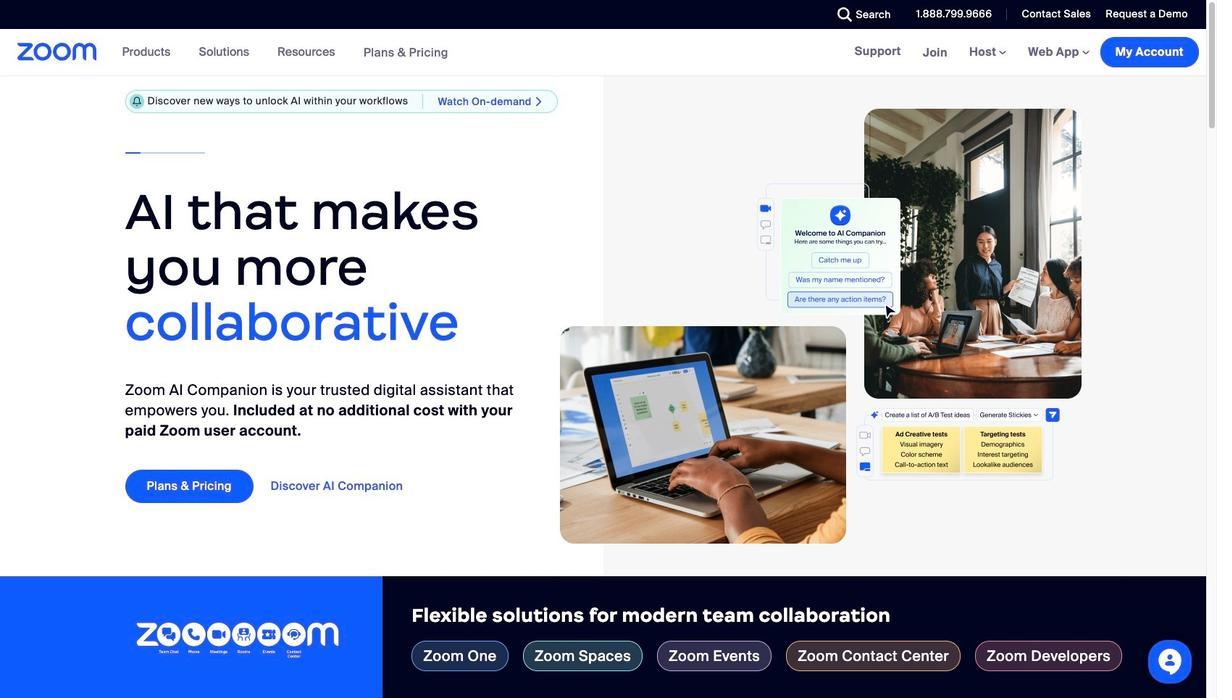 Task type: locate. For each thing, give the bounding box(es) containing it.
main content
[[0, 29, 1207, 698]]

meetings navigation
[[855, 29, 1207, 76]]

zoom interface icon image
[[614, 183, 901, 319], [857, 408, 1060, 480]]

banner
[[0, 29, 1207, 76]]

zoom one tab
[[412, 641, 509, 671]]

tab list
[[412, 641, 1178, 671]]

0 vertical spatial zoom interface icon image
[[614, 183, 901, 319]]



Task type: describe. For each thing, give the bounding box(es) containing it.
1 vertical spatial zoom interface icon image
[[857, 408, 1060, 480]]

right image
[[532, 95, 547, 108]]

zoom unified communication platform image
[[137, 623, 340, 661]]

zoom logo image
[[17, 43, 97, 61]]

product information navigation
[[111, 29, 460, 76]]



Task type: vqa. For each thing, say whether or not it's contained in the screenshot.
First and Last Name text field
no



